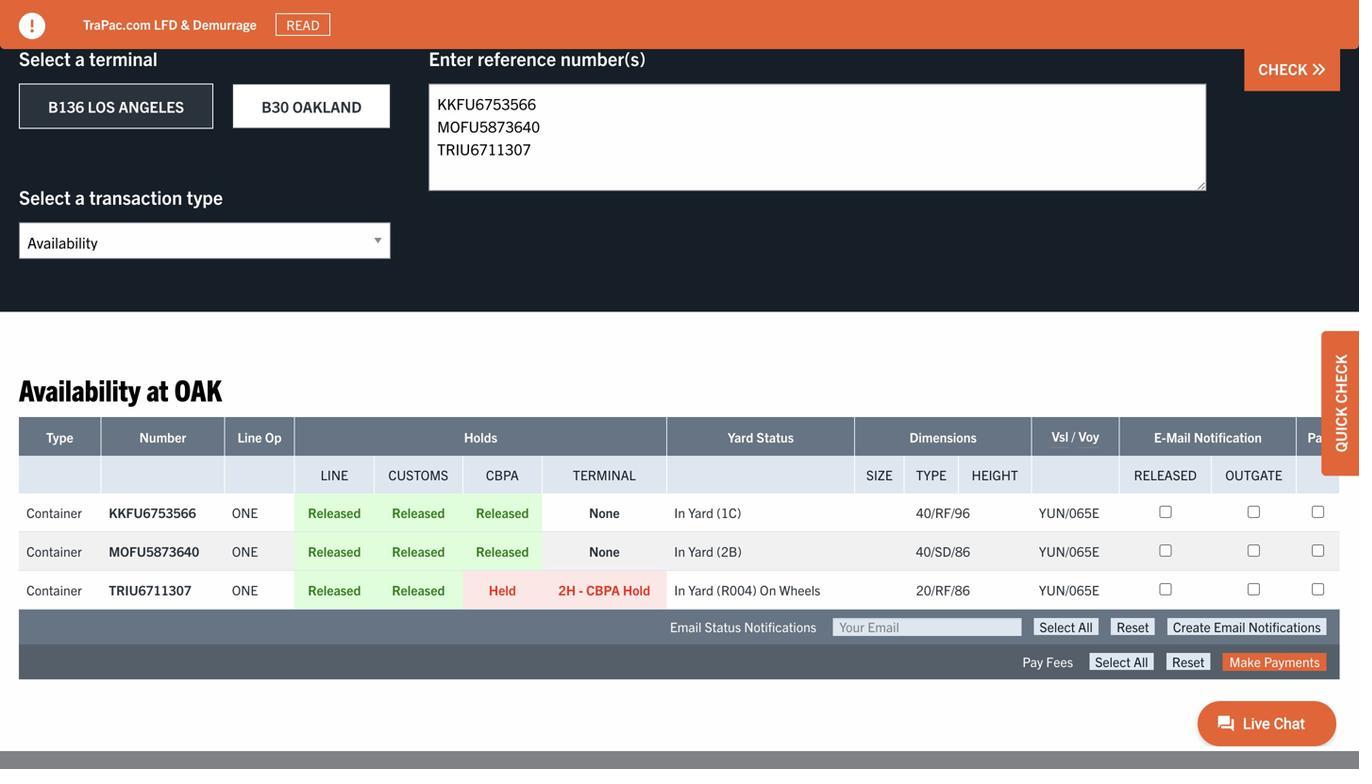Task type: vqa. For each thing, say whether or not it's contained in the screenshot.


Task type: describe. For each thing, give the bounding box(es) containing it.
payments
[[1264, 653, 1320, 670]]

b136
[[48, 97, 84, 116]]

select a terminal
[[19, 46, 158, 70]]

0 horizontal spatial solid image
[[19, 13, 45, 39]]

reference
[[478, 46, 556, 70]]

height
[[972, 466, 1018, 483]]

yard for (2b)
[[689, 543, 714, 560]]

check inside button
[[1259, 59, 1311, 78]]

-
[[579, 581, 583, 598]]

quick
[[1331, 407, 1350, 453]]

enter
[[429, 46, 473, 70]]

a for transaction
[[75, 185, 85, 209]]

availability
[[19, 371, 141, 407]]

select a transaction type
[[19, 185, 223, 209]]

container for mofu5873640
[[26, 543, 82, 560]]

(2b)
[[717, 543, 742, 560]]

in for in yard (r004) on wheels
[[674, 581, 685, 598]]

oakland
[[293, 97, 362, 116]]

mofu5873640
[[109, 543, 199, 560]]

status for email
[[705, 618, 741, 635]]

line op
[[238, 429, 282, 446]]

b136 los angeles
[[48, 97, 184, 116]]

20/rf/86
[[916, 581, 970, 598]]

read
[[286, 16, 320, 33]]

1 horizontal spatial type
[[916, 466, 947, 483]]

&
[[181, 16, 190, 33]]

/
[[1072, 428, 1076, 445]]

quick check
[[1331, 355, 1350, 453]]

b30 oakland
[[262, 97, 362, 116]]

trapac.com
[[83, 16, 151, 33]]

lfd
[[154, 16, 178, 33]]

40/sd/86
[[916, 543, 971, 560]]

in yard (r004) on wheels
[[674, 581, 821, 598]]

triu6711307
[[109, 581, 192, 598]]

notifications
[[744, 618, 817, 635]]

availability at oak
[[19, 371, 222, 407]]

Your Email email field
[[833, 618, 1022, 636]]

demurrage
[[193, 16, 257, 33]]

b30
[[262, 97, 289, 116]]

kkfu6753566
[[109, 504, 196, 521]]

vsl / voy
[[1052, 428, 1100, 445]]

1 horizontal spatial check
[[1331, 355, 1350, 404]]

yard for (r004)
[[689, 581, 714, 598]]

in for in yard (1c)
[[674, 504, 685, 521]]

email
[[670, 618, 702, 635]]

type
[[187, 185, 223, 209]]

los
[[88, 97, 115, 116]]

pay for pay fees
[[1023, 653, 1043, 670]]

hold
[[623, 581, 651, 598]]

size
[[867, 466, 893, 483]]

make
[[1230, 653, 1261, 670]]

notification
[[1194, 429, 1262, 446]]

voy
[[1079, 428, 1100, 445]]

yun/065e for 20/rf/86
[[1039, 581, 1100, 598]]

in yard (2b)
[[674, 543, 742, 560]]

outgate
[[1226, 466, 1283, 483]]

wheels
[[779, 581, 821, 598]]

pay fees
[[1023, 653, 1074, 670]]



Task type: locate. For each thing, give the bounding box(es) containing it.
cbpa right -
[[586, 581, 620, 598]]

fees
[[1046, 653, 1074, 670]]

1 horizontal spatial status
[[757, 429, 794, 446]]

pay left quick
[[1308, 429, 1329, 446]]

1 in from the top
[[674, 504, 685, 521]]

one for triu6711307
[[232, 581, 258, 598]]

0 horizontal spatial type
[[46, 429, 73, 446]]

e-mail notification
[[1154, 429, 1262, 446]]

0 vertical spatial cbpa
[[486, 466, 519, 483]]

line for line
[[321, 466, 348, 483]]

none for in yard (1c)
[[589, 504, 620, 521]]

yard left (r004)
[[689, 581, 714, 598]]

in down in yard (1c)
[[674, 543, 685, 560]]

1 one from the top
[[232, 504, 258, 521]]

mail
[[1167, 429, 1191, 446]]

1 vertical spatial type
[[916, 466, 947, 483]]

1 vertical spatial a
[[75, 185, 85, 209]]

2h
[[559, 581, 576, 598]]

1 horizontal spatial line
[[321, 466, 348, 483]]

container for kkfu6753566
[[26, 504, 82, 521]]

1 horizontal spatial pay
[[1308, 429, 1329, 446]]

yard
[[728, 429, 754, 446], [689, 504, 714, 521], [689, 543, 714, 560], [689, 581, 714, 598]]

one for kkfu6753566
[[232, 504, 258, 521]]

yun/065e for 40/rf/96
[[1039, 504, 1100, 521]]

customs
[[389, 466, 449, 483]]

2 vertical spatial container
[[26, 581, 82, 598]]

1 vertical spatial one
[[232, 543, 258, 560]]

Enter reference number(s) text field
[[429, 84, 1207, 191]]

held
[[489, 581, 516, 598]]

released
[[1134, 466, 1197, 483], [308, 504, 361, 521], [392, 504, 445, 521], [476, 504, 529, 521], [308, 543, 361, 560], [392, 543, 445, 560], [476, 543, 529, 560], [308, 581, 361, 598], [392, 581, 445, 598]]

select up b136 at the top
[[19, 46, 71, 70]]

in for in yard (2b)
[[674, 543, 685, 560]]

1 vertical spatial cbpa
[[586, 581, 620, 598]]

status
[[757, 429, 794, 446], [705, 618, 741, 635]]

0 horizontal spatial pay
[[1023, 653, 1043, 670]]

number(s)
[[561, 46, 646, 70]]

40/rf/96
[[916, 504, 970, 521]]

1 none from the top
[[589, 504, 620, 521]]

0 vertical spatial select
[[19, 46, 71, 70]]

terminal
[[573, 466, 636, 483]]

2 vertical spatial one
[[232, 581, 258, 598]]

angeles
[[119, 97, 184, 116]]

oak
[[174, 371, 222, 407]]

2 container from the top
[[26, 543, 82, 560]]

line
[[238, 429, 262, 446], [321, 466, 348, 483]]

0 vertical spatial status
[[757, 429, 794, 446]]

1 vertical spatial in
[[674, 543, 685, 560]]

0 vertical spatial pay
[[1308, 429, 1329, 446]]

dimensions
[[910, 429, 977, 446]]

type down dimensions
[[916, 466, 947, 483]]

1 vertical spatial line
[[321, 466, 348, 483]]

pay
[[1308, 429, 1329, 446], [1023, 653, 1043, 670]]

e-
[[1154, 429, 1167, 446]]

2h - cbpa hold
[[559, 581, 651, 598]]

1 select from the top
[[19, 46, 71, 70]]

in up in yard (2b)
[[674, 504, 685, 521]]

quick check link
[[1322, 331, 1360, 476]]

type down availability
[[46, 429, 73, 446]]

2 a from the top
[[75, 185, 85, 209]]

0 vertical spatial check
[[1259, 59, 1311, 78]]

None checkbox
[[1248, 506, 1260, 518], [1312, 506, 1325, 518], [1160, 545, 1172, 557], [1312, 583, 1325, 596], [1248, 506, 1260, 518], [1312, 506, 1325, 518], [1160, 545, 1172, 557], [1312, 583, 1325, 596]]

3 yun/065e from the top
[[1039, 581, 1100, 598]]

1 horizontal spatial solid image
[[1311, 62, 1326, 77]]

in yard (1c)
[[674, 504, 742, 521]]

0 vertical spatial solid image
[[19, 13, 45, 39]]

0 vertical spatial type
[[46, 429, 73, 446]]

select
[[19, 46, 71, 70], [19, 185, 71, 209]]

check button
[[1245, 47, 1341, 91]]

0 vertical spatial yun/065e
[[1039, 504, 1100, 521]]

transaction
[[89, 185, 182, 209]]

yard up '(1c)'
[[728, 429, 754, 446]]

0 vertical spatial one
[[232, 504, 258, 521]]

(1c)
[[717, 504, 742, 521]]

1 vertical spatial none
[[589, 543, 620, 560]]

3 one from the top
[[232, 581, 258, 598]]

1 vertical spatial solid image
[[1311, 62, 1326, 77]]

holds
[[464, 429, 498, 446]]

line left customs
[[321, 466, 348, 483]]

cbpa down holds
[[486, 466, 519, 483]]

solid image
[[19, 13, 45, 39], [1311, 62, 1326, 77]]

pay for pay
[[1308, 429, 1329, 446]]

read link
[[276, 13, 331, 36]]

0 vertical spatial a
[[75, 46, 85, 70]]

one
[[232, 504, 258, 521], [232, 543, 258, 560], [232, 581, 258, 598]]

yard status
[[728, 429, 794, 446]]

trapac.com lfd & demurrage
[[83, 16, 257, 33]]

2 none from the top
[[589, 543, 620, 560]]

1 vertical spatial select
[[19, 185, 71, 209]]

a left terminal
[[75, 46, 85, 70]]

enter reference number(s)
[[429, 46, 646, 70]]

check
[[1259, 59, 1311, 78], [1331, 355, 1350, 404]]

0 horizontal spatial cbpa
[[486, 466, 519, 483]]

pay left fees
[[1023, 653, 1043, 670]]

(r004)
[[717, 581, 757, 598]]

select left transaction
[[19, 185, 71, 209]]

0 horizontal spatial check
[[1259, 59, 1311, 78]]

type
[[46, 429, 73, 446], [916, 466, 947, 483]]

terminal
[[89, 46, 158, 70]]

3 container from the top
[[26, 581, 82, 598]]

2 vertical spatial yun/065e
[[1039, 581, 1100, 598]]

1 vertical spatial container
[[26, 543, 82, 560]]

op
[[265, 429, 282, 446]]

2 one from the top
[[232, 543, 258, 560]]

None button
[[1034, 618, 1099, 635], [1111, 618, 1155, 635], [1168, 618, 1327, 635], [1090, 653, 1154, 670], [1167, 653, 1211, 670], [1034, 618, 1099, 635], [1111, 618, 1155, 635], [1168, 618, 1327, 635], [1090, 653, 1154, 670], [1167, 653, 1211, 670]]

one for mofu5873640
[[232, 543, 258, 560]]

footer
[[0, 752, 1360, 769]]

line left op
[[238, 429, 262, 446]]

cbpa
[[486, 466, 519, 483], [586, 581, 620, 598]]

yard left (2b)
[[689, 543, 714, 560]]

0 vertical spatial none
[[589, 504, 620, 521]]

none
[[589, 504, 620, 521], [589, 543, 620, 560]]

solid image inside check button
[[1311, 62, 1326, 77]]

none for in yard (2b)
[[589, 543, 620, 560]]

number
[[139, 429, 186, 446]]

2 yun/065e from the top
[[1039, 543, 1100, 560]]

make payments
[[1230, 653, 1320, 670]]

none up 2h - cbpa hold
[[589, 543, 620, 560]]

0 horizontal spatial line
[[238, 429, 262, 446]]

0 horizontal spatial status
[[705, 618, 741, 635]]

yard for (1c)
[[689, 504, 714, 521]]

2 in from the top
[[674, 543, 685, 560]]

2 select from the top
[[19, 185, 71, 209]]

yun/065e
[[1039, 504, 1100, 521], [1039, 543, 1100, 560], [1039, 581, 1100, 598]]

container for triu6711307
[[26, 581, 82, 598]]

select for select a transaction type
[[19, 185, 71, 209]]

1 horizontal spatial cbpa
[[586, 581, 620, 598]]

1 vertical spatial status
[[705, 618, 741, 635]]

2 vertical spatial in
[[674, 581, 685, 598]]

in
[[674, 504, 685, 521], [674, 543, 685, 560], [674, 581, 685, 598]]

yard left '(1c)'
[[689, 504, 714, 521]]

1 a from the top
[[75, 46, 85, 70]]

in up "email"
[[674, 581, 685, 598]]

on
[[760, 581, 776, 598]]

none down "terminal"
[[589, 504, 620, 521]]

container
[[26, 504, 82, 521], [26, 543, 82, 560], [26, 581, 82, 598]]

1 container from the top
[[26, 504, 82, 521]]

None checkbox
[[1160, 506, 1172, 518], [1248, 545, 1260, 557], [1312, 545, 1325, 557], [1160, 583, 1172, 596], [1248, 583, 1260, 596], [1160, 506, 1172, 518], [1248, 545, 1260, 557], [1312, 545, 1325, 557], [1160, 583, 1172, 596], [1248, 583, 1260, 596]]

1 vertical spatial yun/065e
[[1039, 543, 1100, 560]]

at
[[147, 371, 169, 407]]

3 in from the top
[[674, 581, 685, 598]]

1 yun/065e from the top
[[1039, 504, 1100, 521]]

email status notifications
[[670, 618, 817, 635]]

yun/065e for 40/sd/86
[[1039, 543, 1100, 560]]

status for yard
[[757, 429, 794, 446]]

a left transaction
[[75, 185, 85, 209]]

make payments link
[[1223, 653, 1327, 671]]

select for select a terminal
[[19, 46, 71, 70]]

0 vertical spatial in
[[674, 504, 685, 521]]

a for terminal
[[75, 46, 85, 70]]

vsl
[[1052, 428, 1069, 445]]

0 vertical spatial container
[[26, 504, 82, 521]]

line for line op
[[238, 429, 262, 446]]

1 vertical spatial check
[[1331, 355, 1350, 404]]

0 vertical spatial line
[[238, 429, 262, 446]]

a
[[75, 46, 85, 70], [75, 185, 85, 209]]

1 vertical spatial pay
[[1023, 653, 1043, 670]]



